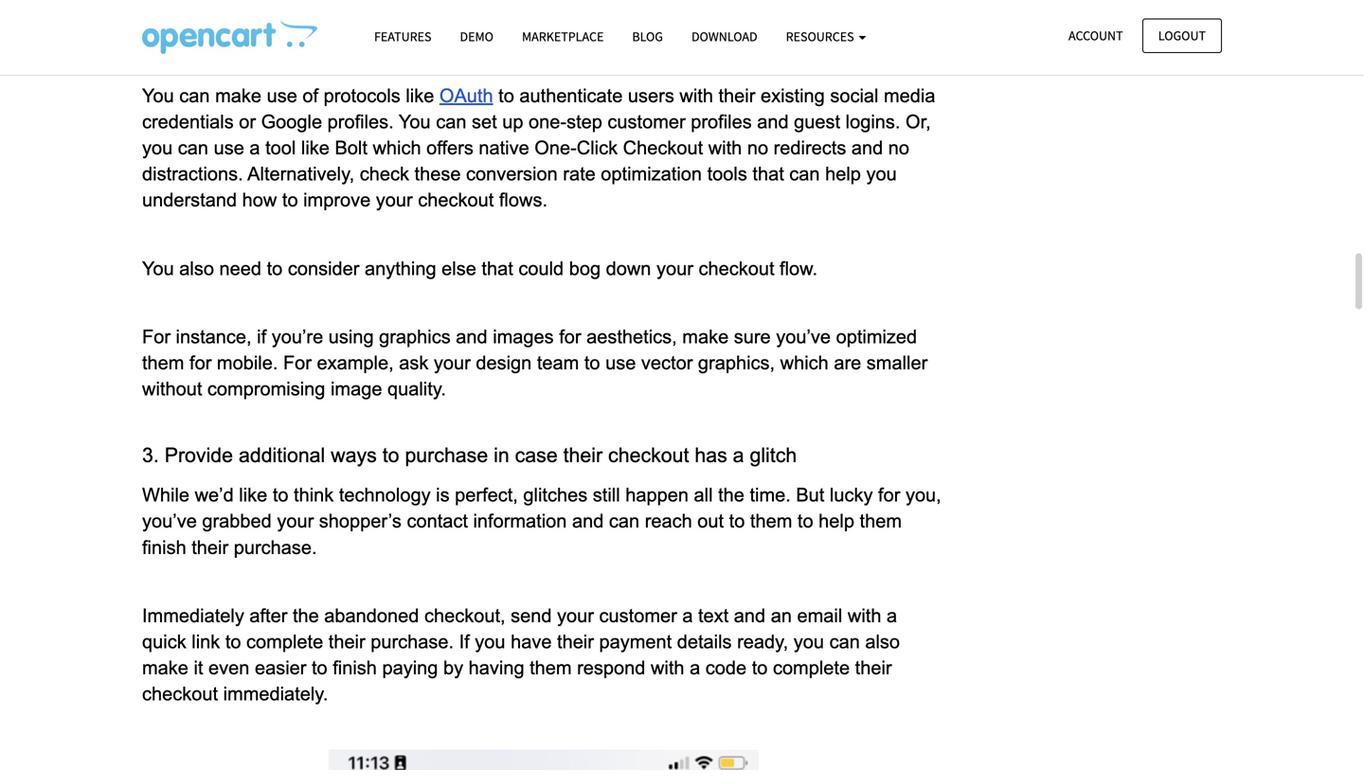 Task type: locate. For each thing, give the bounding box(es) containing it.
1 vertical spatial like
[[301, 137, 330, 158]]

you down logins.
[[867, 164, 897, 184]]

immediately
[[142, 606, 244, 626]]

you up offers at the top of the page
[[399, 111, 431, 132]]

0 vertical spatial are
[[197, 17, 224, 38]]

and down still
[[572, 511, 604, 532]]

1 horizontal spatial are
[[834, 353, 862, 373]]

0 vertical spatial you
[[142, 85, 174, 106]]

1 horizontal spatial make
[[215, 85, 262, 106]]

make down quick
[[142, 658, 189, 679]]

complete down email
[[773, 658, 850, 679]]

are down optimized
[[834, 353, 862, 373]]

you right if
[[475, 632, 506, 653]]

1 horizontal spatial which
[[781, 353, 829, 373]]

you've inside "for instance, if you're using graphics and images for aesthetics, make sure you've optimized them for mobile. for example, ask your design team to use vector graphics, which are smaller without compromising image quality."
[[777, 326, 831, 347]]

checkout
[[418, 190, 494, 211], [699, 258, 775, 279], [609, 444, 690, 467], [142, 684, 218, 705]]

0 horizontal spatial also
[[179, 258, 214, 279]]

time.
[[750, 485, 791, 506]]

customer inside the to authenticate users with their existing social media credentials or google profiles. you can set up one-step customer profiles and guest logins. or, you can use a tool like bolt which offers native one-click checkout with no redirects and no distractions. alternatively, check these conversion rate optimization tools that can help you understand how to improve your checkout flows.
[[608, 111, 686, 132]]

design
[[476, 353, 532, 373]]

for up team
[[559, 326, 582, 347]]

can up credentials
[[179, 85, 210, 106]]

customer down users
[[608, 111, 686, 132]]

we'd
[[195, 485, 234, 506]]

you up credentials
[[142, 85, 174, 106]]

0 horizontal spatial no
[[748, 137, 769, 158]]

1 horizontal spatial like
[[301, 137, 330, 158]]

1 horizontal spatial set
[[472, 111, 497, 132]]

1 horizontal spatial also
[[866, 632, 901, 653]]

a
[[230, 17, 240, 38], [250, 137, 260, 158], [733, 444, 745, 467], [683, 606, 693, 626], [887, 606, 898, 626], [690, 658, 701, 679]]

your right ask
[[434, 353, 471, 373]]

ways up the technology
[[331, 444, 377, 467]]

0 vertical spatial finish
[[142, 537, 186, 558]]

customer inside immediately after the abandoned checkout, send your customer a text and an email with a quick link to complete their purchase. if you have their payment details ready, you can also make it even easier to finish paying by having them respond with a code to complete their checkout immediately.
[[600, 606, 678, 626]]

which right graphics,
[[781, 353, 829, 373]]

1 vertical spatial are
[[834, 353, 862, 373]]

1 vertical spatial for
[[283, 353, 312, 373]]

ready,
[[738, 632, 789, 653]]

0 vertical spatial also
[[179, 258, 214, 279]]

for inside while we'd like to think technology is perfect, glitches still happen all the time. but lucky for you, you've grabbed your shopper's contact information and can reach out to them to help them finish their purchase.
[[879, 485, 901, 506]]

1 horizontal spatial for
[[559, 326, 582, 347]]

make up or
[[215, 85, 262, 106]]

0 horizontal spatial ways
[[280, 17, 323, 38]]

and inside while we'd like to think technology is perfect, glitches still happen all the time. but lucky for you, you've grabbed your shopper's contact information and can reach out to them to help them finish their purchase.
[[572, 511, 604, 532]]

flow.
[[780, 258, 818, 279]]

with right email
[[848, 606, 882, 626]]

0 vertical spatial purchase.
[[234, 537, 317, 558]]

case
[[515, 444, 558, 467]]

0 horizontal spatial the
[[293, 606, 319, 626]]

that
[[753, 164, 785, 184], [482, 258, 514, 279]]

0 horizontal spatial which
[[373, 137, 421, 158]]

finish inside while we'd like to think technology is perfect, glitches still happen all the time. but lucky for you, you've grabbed your shopper's contact information and can reach out to them to help them finish their purchase.
[[142, 537, 186, 558]]

you down understand
[[142, 258, 174, 279]]

like left the oauth
[[406, 85, 434, 106]]

set left up
[[472, 111, 497, 132]]

finish down abandoned
[[333, 658, 377, 679]]

1 horizontal spatial ways
[[331, 444, 377, 467]]

with up tools
[[709, 137, 742, 158]]

1 vertical spatial you've
[[142, 511, 197, 532]]

0 vertical spatial ways
[[280, 17, 323, 38]]

a right the has
[[733, 444, 745, 467]]

code
[[706, 658, 747, 679]]

purchase. down grabbed
[[234, 537, 317, 558]]

users
[[628, 85, 675, 106]]

use up google
[[267, 85, 297, 106]]

additional
[[239, 444, 325, 467]]

for down instance,
[[190, 353, 212, 373]]

0 horizontal spatial complete
[[246, 632, 323, 653]]

make
[[215, 85, 262, 106], [683, 326, 729, 347], [142, 658, 189, 679]]

which inside "for instance, if you're using graphics and images for aesthetics, make sure you've optimized them for mobile. for example, ask your design team to use vector graphics, which are smaller without compromising image quality."
[[781, 353, 829, 373]]

1 vertical spatial help
[[819, 511, 855, 532]]

grabbed
[[202, 511, 272, 532]]

having
[[469, 658, 525, 679]]

1 horizontal spatial the
[[719, 485, 745, 506]]

1 horizontal spatial finish
[[333, 658, 377, 679]]

1 no from the left
[[748, 137, 769, 158]]

purchase. up paying
[[371, 632, 454, 653]]

to up even on the bottom left of page
[[225, 632, 241, 653]]

0 horizontal spatial for
[[142, 326, 171, 347]]

authenticate
[[520, 85, 623, 106]]

ways right the few
[[280, 17, 323, 38]]

to up the technology
[[383, 444, 400, 467]]

2 horizontal spatial like
[[406, 85, 434, 106]]

make up graphics,
[[683, 326, 729, 347]]

complete
[[246, 632, 323, 653], [773, 658, 850, 679]]

2 vertical spatial for
[[879, 485, 901, 506]]

your down 'think'
[[277, 511, 314, 532]]

that right else on the top left
[[482, 258, 514, 279]]

0 vertical spatial help
[[826, 164, 862, 184]]

2 vertical spatial make
[[142, 658, 189, 679]]

no down or,
[[889, 137, 910, 158]]

0 vertical spatial that
[[753, 164, 785, 184]]

them inside "for instance, if you're using graphics and images for aesthetics, make sure you've optimized them for mobile. for example, ask your design team to use vector graphics, which are smaller without compromising image quality."
[[142, 353, 184, 373]]

1 horizontal spatial for
[[283, 353, 312, 373]]

like up grabbed
[[239, 485, 268, 506]]

them up without
[[142, 353, 184, 373]]

them down have
[[530, 658, 572, 679]]

check
[[360, 164, 409, 184]]

with
[[680, 85, 714, 106], [709, 137, 742, 158], [848, 606, 882, 626], [651, 658, 685, 679]]

out
[[698, 511, 724, 532]]

purchase.
[[234, 537, 317, 558], [371, 632, 454, 653]]

can
[[365, 17, 395, 38], [179, 85, 210, 106], [436, 111, 467, 132], [178, 137, 209, 158], [790, 164, 820, 184], [609, 511, 640, 532], [830, 632, 861, 653]]

a down details
[[690, 658, 701, 679]]

reach
[[645, 511, 693, 532]]

can down email
[[830, 632, 861, 653]]

instance,
[[176, 326, 252, 347]]

1 horizontal spatial no
[[889, 137, 910, 158]]

provide
[[165, 444, 233, 467]]

aesthetics,
[[587, 326, 677, 347]]

this
[[431, 17, 460, 38]]

help down lucky
[[819, 511, 855, 532]]

a right email
[[887, 606, 898, 626]]

the
[[719, 485, 745, 506], [293, 606, 319, 626]]

think
[[294, 485, 334, 506]]

for left you,
[[879, 485, 901, 506]]

0 vertical spatial the
[[719, 485, 745, 506]]

the right all
[[719, 485, 745, 506]]

no up tools
[[748, 137, 769, 158]]

help inside the to authenticate users with their existing social media credentials or google profiles. you can set up one-step customer profiles and guest logins. or, you can use a tool like bolt which offers native one-click checkout with no redirects and no distractions. alternatively, check these conversion rate optimization tools that can help you understand how to improve your checkout flows.
[[826, 164, 862, 184]]

to
[[499, 85, 515, 106], [282, 190, 298, 211], [267, 258, 283, 279], [585, 353, 601, 373], [383, 444, 400, 467], [273, 485, 289, 506], [730, 511, 745, 532], [798, 511, 814, 532], [225, 632, 241, 653], [312, 658, 328, 679], [752, 658, 768, 679]]

2 horizontal spatial use
[[606, 353, 636, 373]]

your inside "for instance, if you're using graphics and images for aesthetics, make sure you've optimized them for mobile. for example, ask your design team to use vector graphics, which are smaller without compromising image quality."
[[434, 353, 471, 373]]

1 vertical spatial customer
[[600, 606, 678, 626]]

complete up easier
[[246, 632, 323, 653]]

0 vertical spatial complete
[[246, 632, 323, 653]]

1 vertical spatial purchase.
[[371, 632, 454, 653]]

customer up payment
[[600, 606, 678, 626]]

2 horizontal spatial for
[[879, 485, 901, 506]]

1 vertical spatial finish
[[333, 658, 377, 679]]

them down time.
[[751, 511, 793, 532]]

1 vertical spatial that
[[482, 258, 514, 279]]

checkout
[[623, 137, 703, 158]]

the inside immediately after the abandoned checkout, send your customer a text and an email with a quick link to complete their purchase. if you have their payment details ready, you can also make it even easier to finish paying by having them respond with a code to complete their checkout immediately.
[[293, 606, 319, 626]]

1 vertical spatial complete
[[773, 658, 850, 679]]

are
[[197, 17, 224, 38], [834, 353, 862, 373]]

0 vertical spatial customer
[[608, 111, 686, 132]]

0 horizontal spatial make
[[142, 658, 189, 679]]

quick
[[142, 632, 186, 653]]

0 horizontal spatial use
[[214, 137, 244, 158]]

make inside immediately after the abandoned checkout, send your customer a text and an email with a quick link to complete their purchase. if you have their payment details ready, you can also make it even easier to finish paying by having them respond with a code to complete their checkout immediately.
[[142, 658, 189, 679]]

immediately.
[[223, 684, 328, 705]]

oauth link
[[440, 84, 493, 107]]

like inside the to authenticate users with their existing social media credentials or google profiles. you can set up one-step customer profiles and guest logins. or, you can use a tool like bolt which offers native one-click checkout with no redirects and no distractions. alternatively, check these conversion rate optimization tools that can help you understand how to improve your checkout flows.
[[301, 137, 330, 158]]

download link
[[678, 20, 772, 53]]

your inside while we'd like to think technology is perfect, glitches still happen all the time. but lucky for you, you've grabbed your shopper's contact information and can reach out to them to help them finish their purchase.
[[277, 511, 314, 532]]

2 horizontal spatial make
[[683, 326, 729, 347]]

can inside immediately after the abandoned checkout, send your customer a text and an email with a quick link to complete their purchase. if you have their payment details ready, you can also make it even easier to finish paying by having them respond with a code to complete their checkout immediately.
[[830, 632, 861, 653]]

your inside immediately after the abandoned checkout, send your customer a text and an email with a quick link to complete their purchase. if you have their payment details ready, you can also make it even easier to finish paying by having them respond with a code to complete their checkout immediately.
[[557, 606, 594, 626]]

and inside immediately after the abandoned checkout, send your customer a text and an email with a quick link to complete their purchase. if you have their payment details ready, you can also make it even easier to finish paying by having them respond with a code to complete their checkout immediately.
[[734, 606, 766, 626]]

1 vertical spatial make
[[683, 326, 729, 347]]

use down or
[[214, 137, 244, 158]]

and up ready,
[[734, 606, 766, 626]]

shopper's
[[319, 511, 402, 532]]

checkout down it
[[142, 684, 218, 705]]

you left the features
[[329, 17, 359, 38]]

1 horizontal spatial that
[[753, 164, 785, 184]]

existing
[[761, 85, 825, 106]]

which up check
[[373, 137, 421, 158]]

2 vertical spatial you
[[142, 258, 174, 279]]

like up alternatively, at the top of page
[[301, 137, 330, 158]]

the right after
[[293, 606, 319, 626]]

are right there
[[197, 17, 224, 38]]

can left this
[[365, 17, 395, 38]]

2 vertical spatial like
[[239, 485, 268, 506]]

a left tool
[[250, 137, 260, 158]]

you,
[[906, 485, 942, 506]]

demo link
[[446, 20, 508, 53]]

blog link
[[618, 20, 678, 53]]

and up design in the top of the page
[[456, 326, 488, 347]]

google
[[261, 111, 322, 132]]

no
[[748, 137, 769, 158], [889, 137, 910, 158]]

abandoned
[[324, 606, 419, 626]]

can down still
[[609, 511, 640, 532]]

0 vertical spatial for
[[559, 326, 582, 347]]

1 horizontal spatial you've
[[777, 326, 831, 347]]

make inside "for instance, if you're using graphics and images for aesthetics, make sure you've optimized them for mobile. for example, ask your design team to use vector graphics, which are smaller without compromising image quality."
[[683, 326, 729, 347]]

you've down 'while'
[[142, 511, 197, 532]]

without
[[142, 379, 202, 400]]

technology
[[339, 485, 431, 506]]

conversion
[[466, 164, 558, 184]]

you've right sure
[[777, 326, 831, 347]]

you've
[[777, 326, 831, 347], [142, 511, 197, 532]]

0 horizontal spatial set
[[400, 17, 426, 38]]

that right tools
[[753, 164, 785, 184]]

7 unique ways to boost mobile shopping cart conversion rates image
[[142, 20, 318, 54]]

optimized
[[837, 326, 918, 347]]

1 horizontal spatial purchase.
[[371, 632, 454, 653]]

for
[[142, 326, 171, 347], [283, 353, 312, 373]]

an
[[771, 606, 792, 626]]

to right easier
[[312, 658, 328, 679]]

you for of
[[142, 85, 174, 106]]

0 horizontal spatial are
[[197, 17, 224, 38]]

help down redirects
[[826, 164, 862, 184]]

use down aesthetics,
[[606, 353, 636, 373]]

to right team
[[585, 353, 601, 373]]

you for consider
[[142, 258, 174, 279]]

for down you're
[[283, 353, 312, 373]]

2 vertical spatial use
[[606, 353, 636, 373]]

click
[[577, 137, 618, 158]]

you down email
[[794, 632, 825, 653]]

1 vertical spatial for
[[190, 353, 212, 373]]

customer
[[608, 111, 686, 132], [600, 606, 678, 626]]

0 horizontal spatial like
[[239, 485, 268, 506]]

purchase
[[405, 444, 488, 467]]

your right send
[[557, 606, 594, 626]]

1 vertical spatial which
[[781, 353, 829, 373]]

finish down 'while'
[[142, 537, 186, 558]]

set left this
[[400, 17, 426, 38]]

like
[[406, 85, 434, 106], [301, 137, 330, 158], [239, 485, 268, 506]]

0 vertical spatial which
[[373, 137, 421, 158]]

checkout inside immediately after the abandoned checkout, send your customer a text and an email with a quick link to complete their purchase. if you have their payment details ready, you can also make it even easier to finish paying by having them respond with a code to complete their checkout immediately.
[[142, 684, 218, 705]]

their inside the to authenticate users with their existing social media credentials or google profiles. you can set up one-step customer profiles and guest logins. or, you can use a tool like bolt which offers native one-click checkout with no redirects and no distractions. alternatively, check these conversion rate optimization tools that can help you understand how to improve your checkout flows.
[[719, 85, 756, 106]]

can down redirects
[[790, 164, 820, 184]]

and down existing
[[758, 111, 789, 132]]

but
[[797, 485, 825, 506]]

your
[[376, 190, 413, 211], [657, 258, 694, 279], [434, 353, 471, 373], [277, 511, 314, 532], [557, 606, 594, 626]]

to left 'think'
[[273, 485, 289, 506]]

0 horizontal spatial purchase.
[[234, 537, 317, 558]]

1 vertical spatial the
[[293, 606, 319, 626]]

you inside the to authenticate users with their existing social media credentials or google profiles. you can set up one-step customer profiles and guest logins. or, you can use a tool like bolt which offers native one-click checkout with no redirects and no distractions. alternatively, check these conversion rate optimization tools that can help you understand how to improve your checkout flows.
[[399, 111, 431, 132]]

help inside while we'd like to think technology is perfect, glitches still happen all the time. but lucky for you, you've grabbed your shopper's contact information and can reach out to them to help them finish their purchase.
[[819, 511, 855, 532]]

0 vertical spatial you've
[[777, 326, 831, 347]]

them down lucky
[[860, 511, 902, 532]]

their inside while we'd like to think technology is perfect, glitches still happen all the time. but lucky for you, you've grabbed your shopper's contact information and can reach out to them to help them finish their purchase.
[[192, 537, 229, 558]]

0 horizontal spatial you've
[[142, 511, 197, 532]]

0 horizontal spatial finish
[[142, 537, 186, 558]]

alternatively,
[[248, 164, 355, 184]]

1 vertical spatial you
[[399, 111, 431, 132]]

checkout down the these
[[418, 190, 494, 211]]

lucky
[[830, 485, 873, 506]]

like inside while we'd like to think technology is perfect, glitches still happen all the time. but lucky for you, you've grabbed your shopper's contact information and can reach out to them to help them finish their purchase.
[[239, 485, 268, 506]]

or,
[[906, 111, 932, 132]]

1 vertical spatial also
[[866, 632, 901, 653]]

information
[[473, 511, 567, 532]]

1 vertical spatial use
[[214, 137, 244, 158]]

graphics
[[379, 326, 451, 347]]

1 vertical spatial set
[[472, 111, 497, 132]]

for up without
[[142, 326, 171, 347]]

your down check
[[376, 190, 413, 211]]

text
[[699, 606, 729, 626]]

0 vertical spatial use
[[267, 85, 297, 106]]



Task type: vqa. For each thing, say whether or not it's contained in the screenshot.
'Checkout'
yes



Task type: describe. For each thing, give the bounding box(es) containing it.
with down payment
[[651, 658, 685, 679]]

0 horizontal spatial that
[[482, 258, 514, 279]]

set inside the to authenticate users with their existing social media credentials or google profiles. you can set up one-step customer profiles and guest logins. or, you can use a tool like bolt which offers native one-click checkout with no redirects and no distractions. alternatively, check these conversion rate optimization tools that can help you understand how to improve your checkout flows.
[[472, 111, 497, 132]]

1 horizontal spatial complete
[[773, 658, 850, 679]]

sure
[[734, 326, 771, 347]]

or
[[239, 111, 256, 132]]

one-
[[529, 111, 567, 132]]

by
[[444, 658, 464, 679]]

0 vertical spatial set
[[400, 17, 426, 38]]

native
[[479, 137, 530, 158]]

0 vertical spatial make
[[215, 85, 262, 106]]

link
[[192, 632, 220, 653]]

demo
[[460, 28, 494, 45]]

resources
[[786, 28, 857, 45]]

paying
[[382, 658, 438, 679]]

also inside immediately after the abandoned checkout, send your customer a text and an email with a quick link to complete their purchase. if you have their payment details ready, you can also make it even easier to finish paying by having them respond with a code to complete their checkout immediately.
[[866, 632, 901, 653]]

improve
[[303, 190, 371, 211]]

purchase. inside immediately after the abandoned checkout, send your customer a text and an email with a quick link to complete their purchase. if you have their payment details ready, you can also make it even easier to finish paying by having them respond with a code to complete their checkout immediately.
[[371, 632, 454, 653]]

media
[[884, 85, 936, 106]]

down
[[606, 258, 652, 279]]

0 horizontal spatial for
[[190, 353, 212, 373]]

optimization
[[601, 164, 702, 184]]

smaller
[[867, 353, 928, 373]]

your right down
[[657, 258, 694, 279]]

them inside immediately after the abandoned checkout, send your customer a text and an email with a quick link to complete their purchase. if you have their payment details ready, you can also make it even easier to finish paying by having them respond with a code to complete their checkout immediately.
[[530, 658, 572, 679]]

to up up
[[499, 85, 515, 106]]

logins.
[[846, 111, 901, 132]]

3.
[[142, 444, 159, 467]]

you've inside while we'd like to think technology is perfect, glitches still happen all the time. but lucky for you, you've grabbed your shopper's contact information and can reach out to them to help them finish their purchase.
[[142, 511, 197, 532]]

checkout,
[[425, 606, 506, 626]]

can up distractions.
[[178, 137, 209, 158]]

the inside while we'd like to think technology is perfect, glitches still happen all the time. but lucky for you, you've grabbed your shopper's contact information and can reach out to them to help them finish their purchase.
[[719, 485, 745, 506]]

purchase. inside while we'd like to think technology is perfect, glitches still happen all the time. but lucky for you, you've grabbed your shopper's contact information and can reach out to them to help them finish their purchase.
[[234, 537, 317, 558]]

flows.
[[499, 190, 548, 211]]

can up offers at the top of the page
[[436, 111, 467, 132]]

tools
[[708, 164, 748, 184]]

account
[[1069, 27, 1124, 44]]

there are a few ways you can set this up.
[[142, 17, 497, 38]]

to down ready,
[[752, 658, 768, 679]]

1 horizontal spatial use
[[267, 85, 297, 106]]

a left text
[[683, 606, 693, 626]]

download
[[692, 28, 758, 45]]

features
[[374, 28, 432, 45]]

easier
[[255, 658, 307, 679]]

details
[[677, 632, 732, 653]]

can inside while we'd like to think technology is perfect, glitches still happen all the time. but lucky for you, you've grabbed your shopper's contact information and can reach out to them to help them finish their purchase.
[[609, 511, 640, 532]]

to inside "for instance, if you're using graphics and images for aesthetics, make sure you've optimized them for mobile. for example, ask your design team to use vector graphics, which are smaller without compromising image quality."
[[585, 353, 601, 373]]

resources link
[[772, 20, 881, 53]]

checkout inside the to authenticate users with their existing social media credentials or google profiles. you can set up one-step customer profiles and guest logins. or, you can use a tool like bolt which offers native one-click checkout with no redirects and no distractions. alternatively, check these conversion rate optimization tools that can help you understand how to improve your checkout flows.
[[418, 190, 494, 211]]

which inside the to authenticate users with their existing social media credentials or google profiles. you can set up one-step customer profiles and guest logins. or, you can use a tool like bolt which offers native one-click checkout with no redirects and no distractions. alternatively, check these conversion rate optimization tools that can help you understand how to improve your checkout flows.
[[373, 137, 421, 158]]

that inside the to authenticate users with their existing social media credentials or google profiles. you can set up one-step customer profiles and guest logins. or, you can use a tool like bolt which offers native one-click checkout with no redirects and no distractions. alternatively, check these conversion rate optimization tools that can help you understand how to improve your checkout flows.
[[753, 164, 785, 184]]

and inside "for instance, if you're using graphics and images for aesthetics, make sure you've optimized them for mobile. for example, ask your design team to use vector graphics, which are smaller without compromising image quality."
[[456, 326, 488, 347]]

graphics,
[[699, 353, 775, 373]]

in
[[494, 444, 510, 467]]

payment
[[600, 632, 672, 653]]

images
[[493, 326, 554, 347]]

profiles
[[691, 111, 752, 132]]

blog
[[633, 28, 663, 45]]

quality.
[[388, 379, 446, 400]]

a inside the to authenticate users with their existing social media credentials or google profiles. you can set up one-step customer profiles and guest logins. or, you can use a tool like bolt which offers native one-click checkout with no redirects and no distractions. alternatively, check these conversion rate optimization tools that can help you understand how to improve your checkout flows.
[[250, 137, 260, 158]]

send
[[511, 606, 552, 626]]

you down credentials
[[142, 137, 173, 158]]

0 vertical spatial for
[[142, 326, 171, 347]]

perfect,
[[455, 485, 518, 506]]

after
[[250, 606, 288, 626]]

have
[[511, 632, 552, 653]]

to right need
[[267, 258, 283, 279]]

to right out
[[730, 511, 745, 532]]

else
[[442, 258, 477, 279]]

protocols
[[324, 85, 401, 106]]

need
[[219, 258, 262, 279]]

vector
[[642, 353, 693, 373]]

step
[[567, 111, 603, 132]]

3. provide additional ways to purchase in case their checkout has a glitch
[[142, 444, 803, 467]]

to down 'but'
[[798, 511, 814, 532]]

checkout up the happen
[[609, 444, 690, 467]]

tool
[[265, 137, 296, 158]]

2 no from the left
[[889, 137, 910, 158]]

up
[[503, 111, 524, 132]]

understand
[[142, 190, 237, 211]]

with up profiles
[[680, 85, 714, 106]]

while
[[142, 485, 190, 506]]

features link
[[360, 20, 446, 53]]

use inside the to authenticate users with their existing social media credentials or google profiles. you can set up one-step customer profiles and guest logins. or, you can use a tool like bolt which offers native one-click checkout with no redirects and no distractions. alternatively, check these conversion rate optimization tools that can help you understand how to improve your checkout flows.
[[214, 137, 244, 158]]

checkout left flow.
[[699, 258, 775, 279]]

glitch
[[750, 444, 797, 467]]

happen
[[626, 485, 689, 506]]

it
[[194, 658, 203, 679]]

to authenticate users with their existing social media credentials or google profiles. you can set up one-step customer profiles and guest logins. or, you can use a tool like bolt which offers native one-click checkout with no redirects and no distractions. alternatively, check these conversion rate optimization tools that can help you understand how to improve your checkout flows.
[[142, 85, 941, 211]]

team
[[537, 353, 579, 373]]

you also need to consider anything else that could bog down your checkout flow.
[[142, 258, 818, 279]]

1 vertical spatial ways
[[331, 444, 377, 467]]

has
[[695, 444, 728, 467]]

up.
[[466, 17, 492, 38]]

anything
[[365, 258, 437, 279]]

you can make use of protocols like oauth
[[142, 85, 493, 106]]

social
[[831, 85, 879, 106]]

credentials
[[142, 111, 234, 132]]

rate
[[563, 164, 596, 184]]

immediately after the abandoned checkout, send your customer a text and an email with a quick link to complete their purchase. if you have their payment details ready, you can also make it even easier to finish paying by having them respond with a code to complete their checkout immediately.
[[142, 606, 906, 705]]

of
[[303, 85, 319, 106]]

example,
[[317, 353, 394, 373]]

are inside "for instance, if you're using graphics and images for aesthetics, make sure you've optimized them for mobile. for example, ask your design team to use vector graphics, which are smaller without compromising image quality."
[[834, 353, 862, 373]]

your inside the to authenticate users with their existing social media credentials or google profiles. you can set up one-step customer profiles and guest logins. or, you can use a tool like bolt which offers native one-click checkout with no redirects and no distractions. alternatively, check these conversion rate optimization tools that can help you understand how to improve your checkout flows.
[[376, 190, 413, 211]]

if
[[459, 632, 470, 653]]

logout
[[1159, 27, 1207, 44]]

one-
[[535, 137, 577, 158]]

use inside "for instance, if you're using graphics and images for aesthetics, make sure you've optimized them for mobile. for example, ask your design team to use vector graphics, which are smaller without compromising image quality."
[[606, 353, 636, 373]]

still
[[593, 485, 621, 506]]

all
[[694, 485, 713, 506]]

to down alternatively, at the top of page
[[282, 190, 298, 211]]

a left the few
[[230, 17, 240, 38]]

even
[[209, 658, 250, 679]]

distractions.
[[142, 164, 243, 184]]

logout link
[[1143, 18, 1223, 53]]

using
[[329, 326, 374, 347]]

email
[[798, 606, 843, 626]]

mobile.
[[217, 353, 278, 373]]

and down logins.
[[852, 137, 884, 158]]

finish inside immediately after the abandoned checkout, send your customer a text and an email with a quick link to complete their purchase. if you have their payment details ready, you can also make it even easier to finish paying by having them respond with a code to complete their checkout immediately.
[[333, 658, 377, 679]]

0 vertical spatial like
[[406, 85, 434, 106]]

offers
[[427, 137, 474, 158]]

example of a checkout code image
[[329, 750, 759, 771]]



